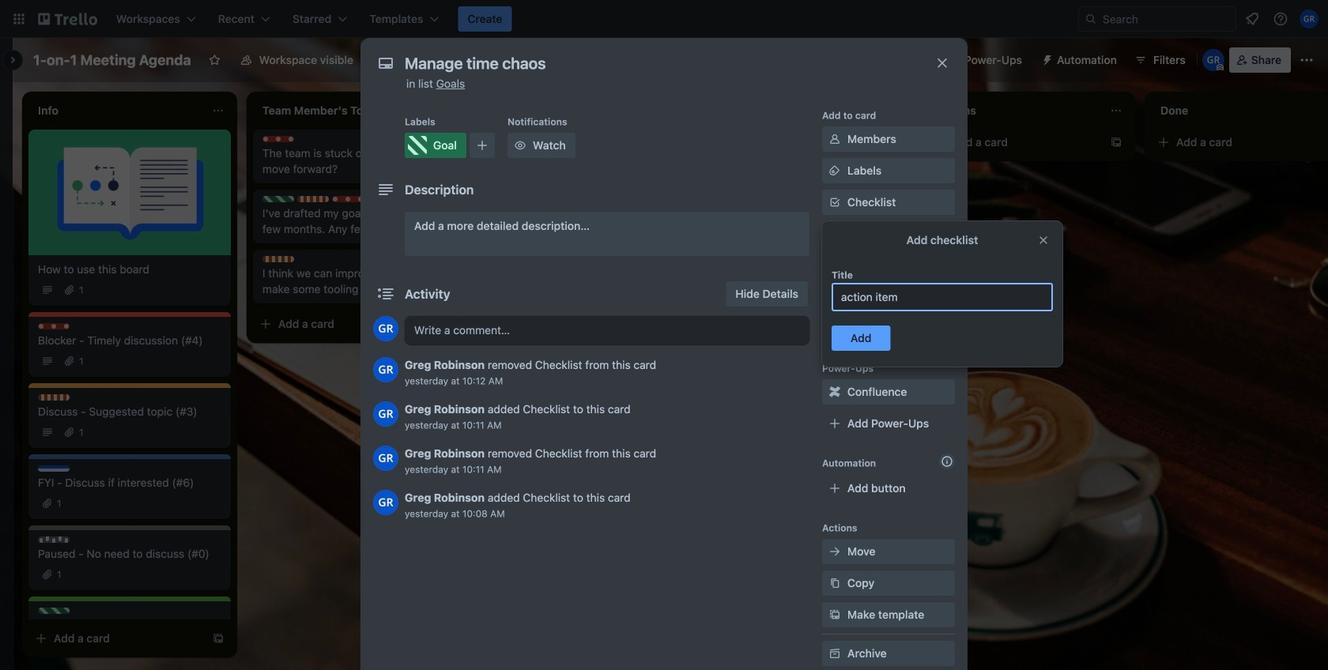 Task type: vqa. For each thing, say whether or not it's contained in the screenshot.
the topmost Color: Red, Title: "Blocker" element
yes



Task type: locate. For each thing, give the bounding box(es) containing it.
greg robinson (gregrobinson96) image
[[1202, 49, 1225, 71], [373, 316, 398, 342], [373, 357, 398, 383]]

0 horizontal spatial color: green, title: "goal" element
[[38, 608, 70, 614]]

2 vertical spatial color: green, title: "goal" element
[[38, 608, 70, 614]]

0 vertical spatial color: blue, title: "fyi" element
[[367, 196, 398, 202]]

0 vertical spatial create from template… image
[[1110, 136, 1123, 149]]

1 horizontal spatial color: blue, title: "fyi" element
[[367, 196, 398, 202]]

color: orange, title: "discuss" element
[[487, 136, 519, 142], [297, 196, 329, 202], [262, 256, 294, 262], [38, 395, 70, 401]]

color: black, title: "paused" element
[[402, 196, 433, 202], [38, 537, 70, 543]]

greg robinson (gregrobinson96) image
[[1300, 9, 1319, 28], [373, 402, 398, 427], [373, 446, 398, 471], [373, 490, 398, 515]]

sm image
[[827, 131, 843, 147], [827, 289, 843, 305], [827, 576, 843, 591], [827, 607, 843, 623]]

color: red, title: "blocker" element
[[262, 136, 294, 142], [332, 196, 364, 202], [38, 323, 70, 330]]

Search field
[[1097, 7, 1236, 31]]

customize views image
[[441, 52, 457, 68]]

1 horizontal spatial create from template… image
[[1110, 136, 1123, 149]]

color: green, title: "goal" element
[[405, 133, 466, 158], [262, 196, 294, 202], [38, 608, 70, 614]]

0 vertical spatial color: black, title: "paused" element
[[402, 196, 433, 202]]

None text field
[[397, 49, 919, 77], [832, 283, 1053, 312], [397, 49, 919, 77], [832, 283, 1053, 312]]

create from template… image
[[1110, 136, 1123, 149], [436, 318, 449, 330]]

1 vertical spatial color: green, title: "goal" element
[[262, 196, 294, 202]]

0 horizontal spatial color: black, title: "paused" element
[[38, 537, 70, 543]]

search image
[[1085, 13, 1097, 25]]

color: blue, title: "fyi" element
[[367, 196, 398, 202], [38, 466, 70, 472]]

2 vertical spatial color: red, title: "blocker" element
[[38, 323, 70, 330]]

1 sm image from the top
[[827, 131, 843, 147]]

0 horizontal spatial create from template… image
[[212, 633, 225, 645]]

primary element
[[0, 0, 1328, 38]]

1 vertical spatial create from template… image
[[886, 270, 898, 283]]

2 sm image from the top
[[827, 289, 843, 305]]

1 vertical spatial color: black, title: "paused" element
[[38, 537, 70, 543]]

2 horizontal spatial color: red, title: "blocker" element
[[332, 196, 364, 202]]

edit card image
[[884, 137, 897, 149]]

0 notifications image
[[1243, 9, 1262, 28]]

2 vertical spatial greg robinson (gregrobinson96) image
[[373, 357, 398, 383]]

create from template… image
[[661, 242, 674, 255], [886, 270, 898, 283], [212, 633, 225, 645]]

3 sm image from the top
[[827, 576, 843, 591]]

0 horizontal spatial create from template… image
[[436, 318, 449, 330]]

0 vertical spatial color: red, title: "blocker" element
[[262, 136, 294, 142]]

2 horizontal spatial color: green, title: "goal" element
[[405, 133, 466, 158]]

1 vertical spatial color: red, title: "blocker" element
[[332, 196, 364, 202]]

Board name text field
[[25, 47, 199, 73]]

2 vertical spatial create from template… image
[[212, 633, 225, 645]]

1 vertical spatial color: blue, title: "fyi" element
[[38, 466, 70, 472]]

1 vertical spatial create from template… image
[[436, 318, 449, 330]]

0 vertical spatial create from template… image
[[661, 242, 674, 255]]

Write a comment text field
[[405, 316, 810, 345]]

sm image
[[1035, 47, 1057, 70], [512, 138, 528, 153], [827, 163, 843, 179], [827, 384, 843, 400], [827, 544, 843, 560], [827, 646, 843, 662]]

show menu image
[[1299, 52, 1315, 68]]

1 horizontal spatial color: red, title: "blocker" element
[[262, 136, 294, 142]]

1 horizontal spatial create from template… image
[[661, 242, 674, 255]]



Task type: describe. For each thing, give the bounding box(es) containing it.
0 horizontal spatial color: red, title: "blocker" element
[[38, 323, 70, 330]]

1 vertical spatial greg robinson (gregrobinson96) image
[[373, 316, 398, 342]]

close popover image
[[1037, 234, 1050, 247]]

star or unstar board image
[[208, 54, 221, 66]]

1 horizontal spatial color: green, title: "goal" element
[[262, 196, 294, 202]]

0 vertical spatial color: green, title: "goal" element
[[405, 133, 466, 158]]

4 sm image from the top
[[827, 607, 843, 623]]

0 vertical spatial greg robinson (gregrobinson96) image
[[1202, 49, 1225, 71]]

open information menu image
[[1273, 11, 1289, 27]]

2 horizontal spatial create from template… image
[[886, 270, 898, 283]]

1 horizontal spatial color: black, title: "paused" element
[[402, 196, 433, 202]]

0 horizontal spatial color: blue, title: "fyi" element
[[38, 466, 70, 472]]



